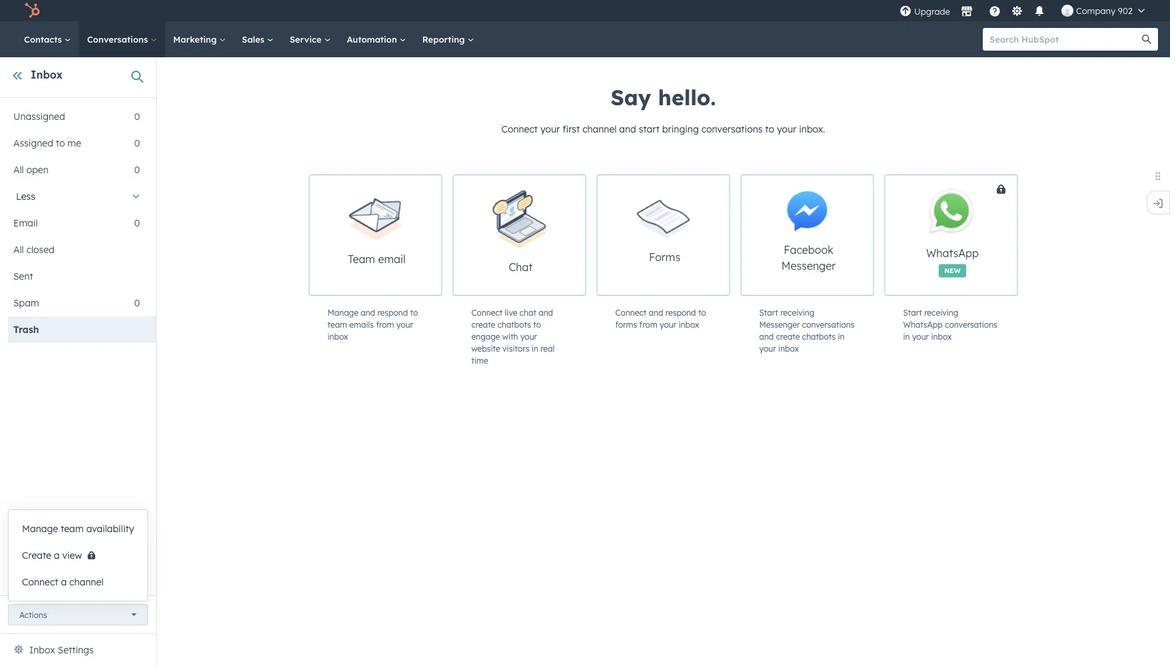 Task type: vqa. For each thing, say whether or not it's contained in the screenshot.
Start inside the Start Receiving Messenger Conversations And Create Chatbots In Your Inbox
yes



Task type: describe. For each thing, give the bounding box(es) containing it.
start
[[639, 123, 660, 135]]

your inside connect and respond to forms from your inbox
[[660, 320, 677, 330]]

1 horizontal spatial channel
[[583, 123, 617, 135]]

inbox inside start receiving messenger conversations and create chatbots in your inbox
[[779, 344, 800, 354]]

availability
[[86, 523, 134, 535]]

all for all open
[[13, 164, 24, 176]]

conversations link
[[79, 21, 165, 57]]

closed
[[26, 244, 55, 256]]

say
[[611, 84, 652, 111]]

settings link
[[1010, 4, 1026, 18]]

all for all closed
[[13, 244, 24, 256]]

help button
[[984, 0, 1007, 21]]

facebook
[[784, 243, 834, 257]]

create a view button
[[9, 543, 147, 569]]

respond for forms
[[666, 308, 697, 318]]

to inside the connect live chat and create chatbots to engage with your website visitors in real time
[[534, 320, 541, 330]]

create inside start receiving messenger conversations and create chatbots in your inbox
[[777, 332, 801, 342]]

company 902 button
[[1054, 0, 1154, 21]]

messenger inside "option"
[[782, 259, 836, 273]]

none checkbox containing whatsapp
[[885, 175, 1068, 296]]

create a view
[[22, 550, 82, 562]]

Team email checkbox
[[309, 175, 442, 296]]

0 for unassigned
[[134, 111, 140, 122]]

emails
[[350, 320, 374, 330]]

contacts
[[24, 34, 64, 45]]

inbox.
[[800, 123, 826, 135]]

chat
[[509, 260, 533, 274]]

sales
[[242, 34, 267, 45]]

manage for manage and respond to team emails from your inbox
[[328, 308, 359, 318]]

manage team availability
[[22, 523, 134, 535]]

in inside start receiving messenger conversations and create chatbots in your inbox
[[839, 332, 845, 342]]

from inside connect and respond to forms from your inbox
[[640, 320, 658, 330]]

with
[[503, 332, 518, 342]]

visitors
[[503, 344, 530, 354]]

hubspot image
[[24, 3, 40, 19]]

forms
[[616, 320, 638, 330]]

receiving for messenger
[[781, 308, 815, 318]]

0 horizontal spatial conversations
[[702, 123, 763, 135]]

0 for assigned to me
[[134, 137, 140, 149]]

hello.
[[659, 84, 717, 111]]

and inside the connect live chat and create chatbots to engage with your website visitors in real time
[[539, 308, 554, 318]]

a for create
[[54, 550, 60, 562]]

connect a channel button
[[9, 569, 147, 596]]

respond for team email
[[378, 308, 408, 318]]

and inside manage and respond to team emails from your inbox
[[361, 308, 375, 318]]

in inside the connect live chat and create chatbots to engage with your website visitors in real time
[[532, 344, 539, 354]]

team email
[[348, 252, 406, 266]]

start for start receiving whatsapp conversations in your inbox
[[904, 308, 923, 318]]

email
[[378, 252, 406, 266]]

inbox inside connect and respond to forms from your inbox
[[679, 320, 700, 330]]

your inside start receiving messenger conversations and create chatbots in your inbox
[[760, 344, 777, 354]]

reporting
[[423, 34, 468, 45]]

sent
[[13, 271, 33, 282]]

inbox for inbox settings
[[29, 645, 55, 657]]

all closed button
[[8, 237, 140, 263]]

manage team availability button
[[9, 516, 147, 543]]

assigned
[[13, 137, 53, 149]]

contacts link
[[16, 21, 79, 57]]

marketing
[[173, 34, 219, 45]]

0 vertical spatial whatsapp
[[927, 247, 980, 260]]

start for start receiving messenger conversations and create chatbots in your inbox
[[760, 308, 779, 318]]

first
[[563, 123, 580, 135]]

email
[[13, 217, 38, 229]]

live
[[505, 308, 518, 318]]

connect for connect a channel
[[22, 577, 58, 588]]

manage for manage team availability
[[22, 523, 58, 535]]

connect for connect live chat and create chatbots to engage with your website visitors in real time
[[472, 308, 503, 318]]

team inside button
[[61, 523, 84, 535]]

Forms checkbox
[[597, 175, 731, 296]]

open
[[26, 164, 49, 176]]

hubspot link
[[16, 3, 50, 19]]

all open
[[13, 164, 49, 176]]

in inside start receiving whatsapp conversations in your inbox
[[904, 332, 911, 342]]

to inside connect and respond to forms from your inbox
[[699, 308, 707, 318]]

create inside the connect live chat and create chatbots to engage with your website visitors in real time
[[472, 320, 496, 330]]

Search HubSpot search field
[[984, 28, 1147, 51]]

connect and respond to forms from your inbox
[[616, 308, 707, 330]]

inbox settings
[[29, 645, 94, 657]]

mateo roberts image
[[1062, 5, 1074, 17]]

forms
[[649, 251, 681, 264]]

whatsapp new
[[927, 247, 980, 275]]

website
[[472, 344, 501, 354]]

marketing link
[[165, 21, 234, 57]]

create
[[22, 550, 51, 562]]



Task type: locate. For each thing, give the bounding box(es) containing it.
menu
[[899, 0, 1155, 21]]

actions
[[19, 610, 47, 620]]

marketplaces button
[[954, 0, 982, 21]]

1 0 from the top
[[134, 111, 140, 122]]

company 902
[[1077, 5, 1134, 16]]

from right the forms
[[640, 320, 658, 330]]

settings image
[[1012, 6, 1024, 18]]

1 horizontal spatial create
[[777, 332, 801, 342]]

connect a channel
[[22, 577, 104, 588]]

chatbots inside the connect live chat and create chatbots to engage with your website visitors in real time
[[498, 320, 531, 330]]

4 0 from the top
[[134, 217, 140, 229]]

1 vertical spatial create
[[777, 332, 801, 342]]

receiving down facebook messenger
[[781, 308, 815, 318]]

1 start from the left
[[760, 308, 779, 318]]

channel down create a view button
[[69, 577, 104, 588]]

your
[[541, 123, 560, 135], [777, 123, 797, 135], [397, 320, 413, 330], [660, 320, 677, 330], [521, 332, 538, 342], [913, 332, 930, 342], [760, 344, 777, 354]]

1 horizontal spatial from
[[640, 320, 658, 330]]

1 vertical spatial inbox
[[29, 645, 55, 657]]

settings
[[58, 645, 94, 657]]

start receiving messenger conversations and create chatbots in your inbox
[[760, 308, 855, 354]]

time
[[472, 356, 489, 366]]

1 vertical spatial team
[[61, 523, 84, 535]]

new
[[945, 267, 961, 275]]

chatbots
[[498, 320, 531, 330], [803, 332, 836, 342]]

0 horizontal spatial manage
[[22, 523, 58, 535]]

0 vertical spatial chatbots
[[498, 320, 531, 330]]

conversations inside start receiving messenger conversations and create chatbots in your inbox
[[803, 320, 855, 330]]

manage inside button
[[22, 523, 58, 535]]

say hello.
[[611, 84, 717, 111]]

service link
[[282, 21, 339, 57]]

start receiving whatsapp conversations in your inbox
[[904, 308, 998, 342]]

0 vertical spatial messenger
[[782, 259, 836, 273]]

1 all from the top
[[13, 164, 24, 176]]

inbox
[[679, 320, 700, 330], [328, 332, 348, 342], [932, 332, 953, 342], [779, 344, 800, 354]]

team
[[348, 252, 375, 266]]

start inside start receiving whatsapp conversations in your inbox
[[904, 308, 923, 318]]

0 for email
[[134, 217, 140, 229]]

1 horizontal spatial receiving
[[925, 308, 959, 318]]

1 vertical spatial messenger
[[760, 320, 801, 330]]

0 vertical spatial a
[[54, 550, 60, 562]]

from
[[376, 320, 394, 330], [640, 320, 658, 330]]

0 horizontal spatial channel
[[69, 577, 104, 588]]

to
[[766, 123, 775, 135], [56, 137, 65, 149], [410, 308, 418, 318], [699, 308, 707, 318], [534, 320, 541, 330]]

assigned to me
[[13, 137, 81, 149]]

from right emails
[[376, 320, 394, 330]]

channel
[[583, 123, 617, 135], [69, 577, 104, 588]]

2 horizontal spatial conversations
[[946, 320, 998, 330]]

team left emails
[[328, 320, 347, 330]]

respond down the email
[[378, 308, 408, 318]]

connect down create
[[22, 577, 58, 588]]

automation
[[347, 34, 400, 45]]

0 vertical spatial team
[[328, 320, 347, 330]]

receiving down new
[[925, 308, 959, 318]]

and inside start receiving messenger conversations and create chatbots in your inbox
[[760, 332, 774, 342]]

marketplaces image
[[962, 6, 974, 18]]

conversations for start receiving messenger conversations and create chatbots in your inbox
[[803, 320, 855, 330]]

inbox
[[31, 68, 63, 81], [29, 645, 55, 657]]

0 horizontal spatial receiving
[[781, 308, 815, 318]]

None checkbox
[[885, 175, 1068, 296]]

service
[[290, 34, 324, 45]]

manage inside manage and respond to team emails from your inbox
[[328, 308, 359, 318]]

whatsapp
[[927, 247, 980, 260], [904, 320, 943, 330]]

unassigned
[[13, 111, 65, 122]]

2 from from the left
[[640, 320, 658, 330]]

respond down forms
[[666, 308, 697, 318]]

3 0 from the top
[[134, 164, 140, 176]]

respond
[[378, 308, 408, 318], [666, 308, 697, 318]]

conversations inside start receiving whatsapp conversations in your inbox
[[946, 320, 998, 330]]

1 vertical spatial chatbots
[[803, 332, 836, 342]]

inbox left settings
[[29, 645, 55, 657]]

conversations for start receiving whatsapp conversations in your inbox
[[946, 320, 998, 330]]

and inside connect and respond to forms from your inbox
[[649, 308, 664, 318]]

902
[[1119, 5, 1134, 16]]

1 horizontal spatial in
[[839, 332, 845, 342]]

start inside start receiving messenger conversations and create chatbots in your inbox
[[760, 308, 779, 318]]

inbox inside manage and respond to team emails from your inbox
[[328, 332, 348, 342]]

trash button
[[8, 317, 140, 343]]

team up view
[[61, 523, 84, 535]]

facebook messenger
[[782, 243, 836, 273]]

connect
[[502, 123, 538, 135], [472, 308, 503, 318], [616, 308, 647, 318], [22, 577, 58, 588]]

notifications button
[[1029, 0, 1052, 21]]

a
[[54, 550, 60, 562], [61, 577, 67, 588]]

1 horizontal spatial respond
[[666, 308, 697, 318]]

respond inside manage and respond to team emails from your inbox
[[378, 308, 408, 318]]

1 from from the left
[[376, 320, 394, 330]]

receiving
[[781, 308, 815, 318], [925, 308, 959, 318]]

2 receiving from the left
[[925, 308, 959, 318]]

1 horizontal spatial start
[[904, 308, 923, 318]]

spam
[[13, 297, 39, 309]]

manage up emails
[[328, 308, 359, 318]]

inbox for inbox
[[31, 68, 63, 81]]

connect up the engage
[[472, 308, 503, 318]]

1 respond from the left
[[378, 308, 408, 318]]

connect left first
[[502, 123, 538, 135]]

your inside the connect live chat and create chatbots to engage with your website visitors in real time
[[521, 332, 538, 342]]

Chat checkbox
[[453, 175, 586, 296]]

connect your first channel and start bringing conversations to your inbox.
[[502, 123, 826, 135]]

whatsapp inside start receiving whatsapp conversations in your inbox
[[904, 320, 943, 330]]

0 vertical spatial inbox
[[31, 68, 63, 81]]

connect live chat and create chatbots to engage with your website visitors in real time
[[472, 308, 555, 366]]

all inside all closed button
[[13, 244, 24, 256]]

company
[[1077, 5, 1116, 16]]

0 horizontal spatial start
[[760, 308, 779, 318]]

manage
[[328, 308, 359, 318], [22, 523, 58, 535]]

1 vertical spatial a
[[61, 577, 67, 588]]

connect up the forms
[[616, 308, 647, 318]]

real
[[541, 344, 555, 354]]

connect inside the connect live chat and create chatbots to engage with your website visitors in real time
[[472, 308, 503, 318]]

upgrade
[[915, 6, 951, 17]]

manage and respond to team emails from your inbox
[[328, 308, 418, 342]]

receiving inside start receiving messenger conversations and create chatbots in your inbox
[[781, 308, 815, 318]]

team inside manage and respond to team emails from your inbox
[[328, 320, 347, 330]]

all closed
[[13, 244, 55, 256]]

connect for connect your first channel and start bringing conversations to your inbox.
[[502, 123, 538, 135]]

1 vertical spatial all
[[13, 244, 24, 256]]

inbox settings link
[[29, 643, 94, 659]]

respond inside connect and respond to forms from your inbox
[[666, 308, 697, 318]]

conversations
[[702, 123, 763, 135], [803, 320, 855, 330], [946, 320, 998, 330]]

receiving for whatsapp
[[925, 308, 959, 318]]

and
[[620, 123, 637, 135], [361, 308, 375, 318], [539, 308, 554, 318], [649, 308, 664, 318], [760, 332, 774, 342]]

menu containing company 902
[[899, 0, 1155, 21]]

actions button
[[8, 605, 148, 626]]

me
[[68, 137, 81, 149]]

0 for spam
[[134, 297, 140, 309]]

1 horizontal spatial chatbots
[[803, 332, 836, 342]]

your inside start receiving whatsapp conversations in your inbox
[[913, 332, 930, 342]]

connect inside button
[[22, 577, 58, 588]]

0 vertical spatial manage
[[328, 308, 359, 318]]

1 horizontal spatial conversations
[[803, 320, 855, 330]]

1 receiving from the left
[[781, 308, 815, 318]]

5 0 from the top
[[134, 297, 140, 309]]

1 vertical spatial whatsapp
[[904, 320, 943, 330]]

bringing
[[663, 123, 699, 135]]

Facebook Messenger checkbox
[[741, 175, 875, 296]]

0 horizontal spatial team
[[61, 523, 84, 535]]

conversations
[[87, 34, 151, 45]]

0 for all open
[[134, 164, 140, 176]]

0 horizontal spatial chatbots
[[498, 320, 531, 330]]

0 vertical spatial channel
[[583, 123, 617, 135]]

upgrade image
[[900, 6, 912, 18]]

0
[[134, 111, 140, 122], [134, 137, 140, 149], [134, 164, 140, 176], [134, 217, 140, 229], [134, 297, 140, 309]]

0 horizontal spatial in
[[532, 344, 539, 354]]

team
[[328, 320, 347, 330], [61, 523, 84, 535]]

1 horizontal spatial a
[[61, 577, 67, 588]]

search image
[[1143, 35, 1152, 44]]

1 horizontal spatial team
[[328, 320, 347, 330]]

connect for connect and respond to forms from your inbox
[[616, 308, 647, 318]]

start
[[760, 308, 779, 318], [904, 308, 923, 318]]

connect inside connect and respond to forms from your inbox
[[616, 308, 647, 318]]

2 0 from the top
[[134, 137, 140, 149]]

sent button
[[8, 263, 140, 290]]

chatbots inside start receiving messenger conversations and create chatbots in your inbox
[[803, 332, 836, 342]]

your inside manage and respond to team emails from your inbox
[[397, 320, 413, 330]]

0 horizontal spatial create
[[472, 320, 496, 330]]

engage
[[472, 332, 500, 342]]

1 vertical spatial channel
[[69, 577, 104, 588]]

channel inside button
[[69, 577, 104, 588]]

sales link
[[234, 21, 282, 57]]

a left view
[[54, 550, 60, 562]]

all left closed
[[13, 244, 24, 256]]

chat
[[520, 308, 537, 318]]

automation link
[[339, 21, 415, 57]]

messenger inside start receiving messenger conversations and create chatbots in your inbox
[[760, 320, 801, 330]]

create
[[472, 320, 496, 330], [777, 332, 801, 342]]

1 horizontal spatial manage
[[328, 308, 359, 318]]

2 horizontal spatial in
[[904, 332, 911, 342]]

inbox down contacts link
[[31, 68, 63, 81]]

0 horizontal spatial a
[[54, 550, 60, 562]]

0 vertical spatial all
[[13, 164, 24, 176]]

2 all from the top
[[13, 244, 24, 256]]

reporting link
[[415, 21, 482, 57]]

less
[[16, 191, 35, 202]]

help image
[[990, 6, 1002, 18]]

all
[[13, 164, 24, 176], [13, 244, 24, 256]]

from inside manage and respond to team emails from your inbox
[[376, 320, 394, 330]]

0 vertical spatial create
[[472, 320, 496, 330]]

a for connect
[[61, 577, 67, 588]]

channel right first
[[583, 123, 617, 135]]

inbox inside start receiving whatsapp conversations in your inbox
[[932, 332, 953, 342]]

receiving inside start receiving whatsapp conversations in your inbox
[[925, 308, 959, 318]]

all left open
[[13, 164, 24, 176]]

to inside manage and respond to team emails from your inbox
[[410, 308, 418, 318]]

2 respond from the left
[[666, 308, 697, 318]]

manage up create
[[22, 523, 58, 535]]

2 start from the left
[[904, 308, 923, 318]]

search button
[[1136, 28, 1159, 51]]

0 horizontal spatial from
[[376, 320, 394, 330]]

a down view
[[61, 577, 67, 588]]

messenger
[[782, 259, 836, 273], [760, 320, 801, 330]]

0 horizontal spatial respond
[[378, 308, 408, 318]]

view
[[62, 550, 82, 562]]

notifications image
[[1034, 6, 1046, 18]]

trash
[[13, 324, 39, 336]]

1 vertical spatial manage
[[22, 523, 58, 535]]



